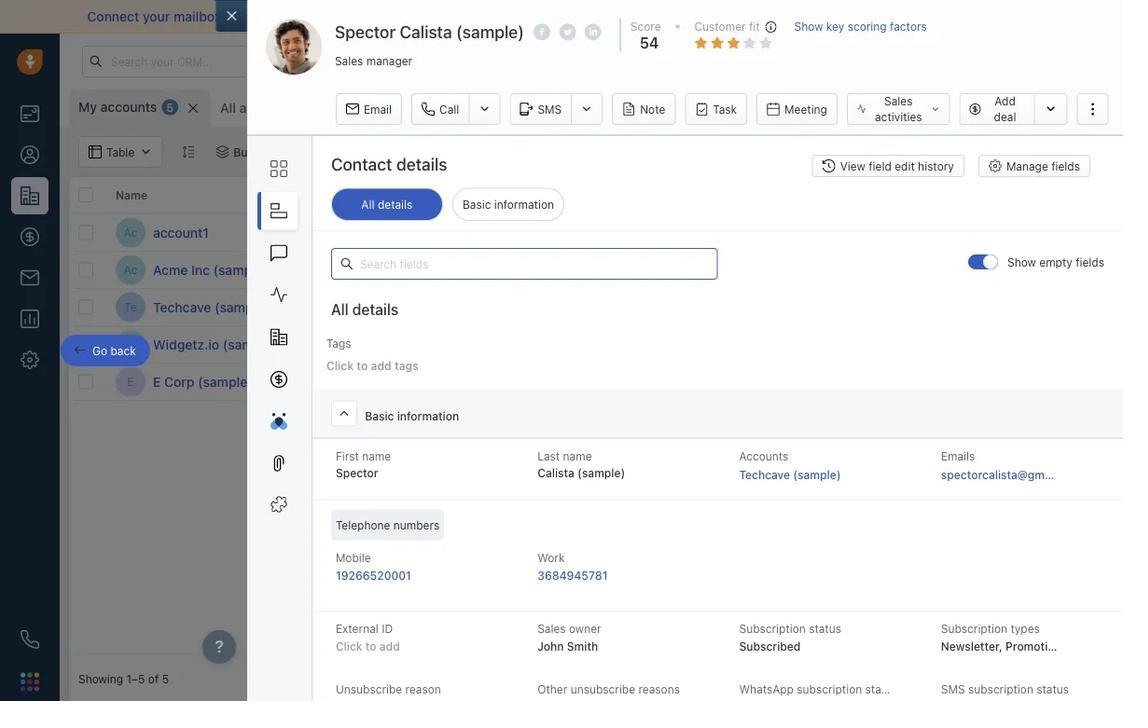 Task type: describe. For each thing, give the bounding box(es) containing it.
import accounts button
[[848, 90, 971, 121]]

note button
[[612, 93, 676, 125]]

task
[[713, 103, 737, 116]]

deliverability
[[294, 9, 373, 24]]

1 vertical spatial tags
[[395, 360, 419, 373]]

1 vertical spatial smith
[[830, 376, 860, 389]]

mobile 19266520001
[[336, 552, 411, 582]]

$ inside press space to select this row. row
[[638, 261, 648, 279]]

show key scoring factors
[[795, 20, 927, 33]]

import all your sales data link
[[667, 9, 826, 24]]

sales owner john smith
[[538, 623, 602, 653]]

e for e
[[127, 376, 134, 389]]

all
[[712, 9, 726, 24]]

add account button
[[1012, 90, 1114, 121]]

techcave inside the accounts techcave (sample)
[[740, 469, 790, 482]]

status for whatsapp
[[866, 683, 898, 696]]

accounts for all
[[239, 100, 296, 116]]

enable
[[402, 9, 444, 24]]

my for my accounts 5
[[78, 99, 97, 115]]

1 $ 0 from the top
[[638, 224, 661, 241]]

0 vertical spatial spector
[[335, 21, 396, 42]]

2 - from the left
[[364, 226, 369, 239]]

show for show empty fields
[[1008, 256, 1037, 269]]

start
[[954, 9, 983, 24]]

ac for acme inc (sample)
[[124, 264, 138, 277]]

1 john smith from the top
[[801, 226, 860, 239]]

1 ad from the top
[[1111, 226, 1124, 239]]

3684945781
[[538, 569, 608, 582]]

john inside sales owner john smith
[[538, 640, 564, 653]]

press space to select this row. row containing widgetz.io (sample)
[[69, 327, 349, 364]]

sampleacme.com
[[498, 264, 591, 277]]

3
[[486, 102, 493, 115]]

your
[[613, 55, 636, 67]]

ends
[[661, 55, 684, 67]]

bulk actions
[[234, 146, 300, 159]]

container_wx8msf4aqz5i3rn1 image for bulk
[[216, 146, 229, 159]]

spector inside first name spector
[[336, 467, 379, 480]]

2 vertical spatial all
[[331, 301, 349, 319]]

0 vertical spatial techcave (sample) link
[[153, 298, 269, 317]]

press space to select this row. row containing account1
[[69, 215, 349, 252]]

meeting
[[785, 103, 828, 116]]

all accounts
[[220, 100, 296, 116]]

2 + click to add from the top
[[498, 376, 571, 389]]

more...
[[496, 102, 534, 115]]

telephone numbers
[[336, 519, 440, 532]]

54
[[640, 34, 659, 52]]

s image
[[359, 293, 389, 322]]

1 vertical spatial all details
[[331, 301, 399, 319]]

website
[[498, 188, 543, 202]]

sales activities
[[875, 95, 923, 124]]

1 vertical spatial basic
[[365, 410, 394, 423]]

press space to select this row. row containing $ 100
[[349, 252, 1124, 289]]

customize table button
[[709, 90, 838, 121]]

0 vertical spatial tags
[[327, 337, 351, 350]]

manager
[[367, 55, 413, 68]]

to inside row
[[1098, 264, 1108, 277]]

connect your mailbox link
[[87, 9, 225, 24]]

row group containing $ 0
[[349, 215, 1124, 401]]

status inside subscription status subscribed
[[809, 623, 842, 636]]

container_wx8msf4aqz5i3rn1 image for 1 filter applied
[[324, 146, 337, 159]]

so
[[826, 9, 841, 24]]

call
[[440, 103, 460, 116]]

0 vertical spatial all details
[[362, 198, 413, 211]]

customize
[[739, 99, 796, 112]]

emails spectorcalista@gmail.com
[[942, 450, 1084, 482]]

2 + click to ad from the top
[[1058, 264, 1124, 277]]

spectorcalista@gmail.com link
[[942, 466, 1084, 485]]

press space to select this row. row containing acme inc (sample)
[[69, 252, 349, 289]]

explore
[[771, 55, 812, 68]]

row group containing account1
[[69, 215, 349, 401]]

subscription status subscribed
[[740, 623, 842, 653]]

1 0 from the top
[[652, 224, 661, 241]]

widgetz.io (sample) link
[[153, 336, 278, 354]]

activities
[[875, 111, 923, 124]]

sales for sales manager
[[335, 55, 363, 68]]

inc
[[191, 262, 210, 278]]

call link
[[412, 93, 469, 125]]

1 vertical spatial details
[[378, 198, 413, 211]]

phone element
[[11, 622, 49, 659]]

import inside button
[[873, 99, 909, 112]]

show empty fields
[[1008, 256, 1105, 269]]

emails
[[942, 450, 976, 463]]

add up sampleacme.com
[[551, 226, 571, 239]]

reasons
[[639, 683, 680, 696]]

2 horizontal spatial all
[[362, 198, 375, 211]]

2 vertical spatial details
[[353, 301, 399, 319]]

$ 100
[[638, 261, 677, 279]]

don't
[[870, 9, 902, 24]]

sales manager
[[335, 55, 413, 68]]

1 horizontal spatial basic information
[[463, 198, 554, 211]]

3 more... button
[[459, 95, 544, 121]]

e for e corp (sample)
[[153, 374, 161, 390]]

acme
[[153, 262, 188, 278]]

sms button
[[510, 93, 571, 125]]

empty
[[1040, 256, 1073, 269]]

1 - from the left
[[358, 226, 364, 239]]

name for calista
[[563, 450, 592, 463]]

history
[[918, 160, 955, 173]]

field
[[869, 160, 892, 173]]

container_wx8msf4aqz5i3rn1 image for john smith
[[783, 226, 796, 239]]

from
[[986, 9, 1015, 24]]

grid containing $ 0
[[69, 177, 1124, 657]]

e corp (sample)
[[153, 374, 253, 390]]

click inside external id click to add
[[336, 640, 363, 653]]

3684945781 link
[[538, 569, 608, 582]]

show key scoring factors link
[[795, 19, 927, 53]]

(sample) inside last name calista (sample)
[[578, 467, 626, 480]]

add up "last"
[[551, 376, 571, 389]]

2 0 from the top
[[652, 373, 661, 391]]

accounts techcave (sample)
[[740, 450, 841, 482]]

in
[[687, 55, 696, 67]]

manage
[[1007, 160, 1049, 173]]

filter
[[353, 146, 378, 159]]

account1 link
[[153, 224, 209, 242]]

1 j image from the top
[[359, 330, 389, 360]]

view
[[841, 160, 866, 173]]

email
[[537, 9, 570, 24]]

Search fields text field
[[331, 248, 718, 280]]

1 vertical spatial john
[[801, 376, 827, 389]]

to inside tags click to add tags
[[357, 360, 368, 373]]

0 horizontal spatial of
[[148, 673, 159, 686]]

types
[[1011, 623, 1040, 636]]

2 task from the top
[[953, 264, 975, 277]]

facebook circled image
[[534, 22, 551, 42]]

showing 1–5 of 5
[[78, 673, 169, 686]]

1 horizontal spatial information
[[494, 198, 554, 211]]

ac for account1
[[124, 226, 138, 239]]

last name calista (sample)
[[538, 450, 626, 480]]

account1
[[153, 225, 209, 240]]

0 horizontal spatial information
[[397, 410, 459, 423]]

+ add task inside press space to select this row. row
[[918, 264, 975, 277]]

1 task from the top
[[953, 226, 975, 239]]

0 vertical spatial smith
[[830, 226, 860, 239]]

territory
[[337, 100, 387, 116]]

widgetz.io (sample)
[[153, 337, 278, 352]]

19266520001
[[336, 569, 411, 582]]

task button
[[685, 93, 748, 125]]

dialog containing spector calista (sample)
[[61, 0, 1124, 702]]

my territory accounts
[[315, 100, 448, 116]]

first name spector
[[336, 450, 391, 480]]

mobile
[[336, 552, 371, 565]]

manage fields
[[1007, 160, 1081, 173]]

1 vertical spatial fields
[[1076, 256, 1105, 269]]

last
[[538, 450, 560, 463]]

go back button
[[61, 335, 150, 367]]

contact
[[331, 154, 392, 174]]

go
[[92, 344, 107, 357]]

telephone
[[336, 519, 390, 532]]

call button
[[412, 93, 469, 125]]

status for sms
[[1037, 683, 1070, 696]]

back
[[111, 344, 136, 357]]

import accounts group
[[848, 90, 1002, 121]]



Task type: vqa. For each thing, say whether or not it's contained in the screenshot.
Explore Plans
yes



Task type: locate. For each thing, give the bounding box(es) containing it.
my territory accounts button
[[305, 90, 455, 127], [315, 100, 448, 116]]

work
[[538, 552, 565, 565]]

sampleacme.com link
[[498, 264, 591, 277]]

1 vertical spatial + click to ad
[[1058, 264, 1124, 277]]

0 horizontal spatial sms
[[538, 103, 562, 116]]

twitter circled image
[[559, 22, 576, 42]]

2 vertical spatial + add task
[[918, 376, 975, 389]]

0 vertical spatial basic information
[[463, 198, 554, 211]]

click inside tags click to add tags
[[327, 360, 354, 373]]

1 subscription from the left
[[797, 683, 863, 696]]

1 horizontal spatial calista
[[538, 467, 575, 480]]

te
[[124, 301, 137, 314]]

0 vertical spatial details
[[397, 154, 448, 174]]

subscribed
[[740, 640, 801, 653]]

1 vertical spatial j image
[[359, 367, 389, 397]]

container_wx8msf4aqz5i3rn1 image left bulk
[[216, 146, 229, 159]]

name right first
[[362, 450, 391, 463]]

container_wx8msf4aqz5i3rn1 image inside 1 filter applied button
[[324, 146, 337, 159]]

subscription for subscription types
[[942, 623, 1008, 636]]

sales inside sales owner john smith
[[538, 623, 566, 636]]

0 vertical spatial information
[[494, 198, 554, 211]]

container_wx8msf4aqz5i3rn1 image for customize
[[721, 99, 734, 112]]

phone image
[[21, 631, 39, 650]]

score
[[631, 20, 661, 33]]

key
[[827, 20, 845, 33]]

dialog
[[61, 0, 1124, 702]]

2 subscription from the left
[[969, 683, 1034, 696]]

0 horizontal spatial techcave (sample) link
[[153, 298, 269, 317]]

1 horizontal spatial container_wx8msf4aqz5i3rn1 image
[[783, 226, 796, 239]]

edit
[[895, 160, 915, 173]]

calista down "last"
[[538, 467, 575, 480]]

add inside tags click to add tags
[[371, 360, 392, 373]]

2 $ from the top
[[638, 261, 648, 279]]

basic information up search fields text field
[[463, 198, 554, 211]]

1 horizontal spatial sales
[[538, 623, 566, 636]]

0 vertical spatial john
[[801, 226, 827, 239]]

2 vertical spatial smith
[[567, 640, 599, 653]]

details
[[397, 154, 448, 174], [378, 198, 413, 211], [353, 301, 399, 319]]

1 vertical spatial all
[[362, 198, 375, 211]]

sms left o in the right top of the page
[[538, 103, 562, 116]]

note
[[640, 103, 666, 116]]

0 vertical spatial 0
[[652, 224, 661, 241]]

details down l icon
[[353, 301, 399, 319]]

1 vertical spatial spector
[[336, 467, 379, 480]]

sales inside sales activities
[[885, 95, 913, 108]]

5 inside my accounts 5
[[166, 101, 174, 114]]

ac down name
[[124, 226, 138, 239]]

trial
[[639, 55, 658, 67]]

1 horizontal spatial name
[[563, 450, 592, 463]]

subscription for subscription status subscribed
[[740, 623, 806, 636]]

1 ac from the top
[[124, 226, 138, 239]]

external id click to add
[[336, 623, 400, 653]]

improve
[[241, 9, 290, 24]]

all details down l icon
[[331, 301, 399, 319]]

customize table
[[739, 99, 826, 112]]

all details up --
[[362, 198, 413, 211]]

add
[[551, 226, 571, 239], [371, 360, 392, 373], [551, 376, 571, 389], [380, 640, 400, 653]]

2 subscription from the left
[[942, 623, 1008, 636]]

sms down subscription types
[[942, 683, 966, 696]]

0 vertical spatial john smith
[[801, 226, 860, 239]]

smith inside sales owner john smith
[[567, 640, 599, 653]]

1 vertical spatial import
[[873, 99, 909, 112]]

add down s image on the left
[[371, 360, 392, 373]]

container_wx8msf4aqz5i3rn1 image
[[324, 146, 337, 159], [783, 226, 796, 239]]

+ click to add
[[498, 226, 571, 239], [498, 376, 571, 389]]

0 horizontal spatial basic information
[[365, 410, 459, 423]]

subscription up subscribed
[[740, 623, 806, 636]]

subscription down subscription types
[[969, 683, 1034, 696]]

2 vertical spatial sales
[[538, 623, 566, 636]]

all up bulk
[[220, 100, 236, 116]]

0 horizontal spatial all
[[220, 100, 236, 116]]

3 + add task from the top
[[918, 376, 975, 389]]

subscription for whatsapp
[[797, 683, 863, 696]]

2 vertical spatial $
[[638, 373, 648, 391]]

accounts inside button
[[912, 99, 961, 112]]

show left so
[[795, 20, 824, 33]]

1 vertical spatial task
[[953, 264, 975, 277]]

view field edit history button
[[813, 155, 965, 177]]

row group
[[69, 215, 349, 401], [349, 215, 1124, 401]]

2 vertical spatial john
[[538, 640, 564, 653]]

spector
[[335, 21, 396, 42], [336, 467, 379, 480]]

+ click to add up search fields text field
[[498, 226, 571, 239]]

scoring
[[848, 20, 887, 33]]

0 horizontal spatial show
[[795, 20, 824, 33]]

e down the back
[[127, 376, 134, 389]]

click inside press space to select this row. row
[[1069, 264, 1095, 277]]

mailbox
[[174, 9, 222, 24]]

0 horizontal spatial import
[[667, 9, 708, 24]]

import accounts
[[873, 99, 961, 112]]

(sample) inside the accounts techcave (sample)
[[794, 469, 841, 482]]

1 vertical spatial techcave (sample) link
[[740, 469, 841, 482]]

1 + click to add from the top
[[498, 226, 571, 239]]

whatsapp
[[740, 683, 794, 696]]

name row
[[69, 177, 349, 215]]

2 horizontal spatial sales
[[885, 95, 913, 108]]

0 vertical spatial $
[[638, 224, 648, 241]]

accounts for my
[[100, 99, 157, 115]]

have
[[906, 9, 935, 24]]

1 vertical spatial ad
[[1111, 264, 1124, 277]]

information down tags click to add tags
[[397, 410, 459, 423]]

all
[[220, 100, 236, 116], [362, 198, 375, 211], [331, 301, 349, 319]]

show for show key scoring factors
[[795, 20, 824, 33]]

basic
[[463, 198, 491, 211], [365, 410, 394, 423]]

1 filter applied
[[344, 146, 421, 159]]

techcave up the widgetz.io
[[153, 300, 211, 315]]

1 vertical spatial ac
[[124, 264, 138, 277]]

techcave down accounts
[[740, 469, 790, 482]]

email
[[364, 103, 392, 116]]

id
[[382, 623, 393, 636]]

fields right "manage"
[[1052, 160, 1081, 173]]

1 vertical spatial + add task
[[918, 264, 975, 277]]

show
[[795, 20, 824, 33], [1008, 256, 1037, 269]]

john smith up the accounts techcave (sample)
[[801, 376, 860, 389]]

sales left the manager
[[335, 55, 363, 68]]

fields right empty at the top right
[[1076, 256, 1105, 269]]

1 vertical spatial basic information
[[365, 410, 459, 423]]

basic up first name spector
[[365, 410, 394, 423]]

1 vertical spatial container_wx8msf4aqz5i3rn1 image
[[783, 226, 796, 239]]

0 horizontal spatial my
[[78, 99, 97, 115]]

name inside last name calista (sample)
[[563, 450, 592, 463]]

0 horizontal spatial container_wx8msf4aqz5i3rn1 image
[[324, 146, 337, 159]]

2 ac from the top
[[124, 264, 138, 277]]

Search your CRM... text field
[[82, 46, 269, 77]]

linkedin circled image
[[585, 22, 602, 42]]

spector calista (sample)
[[335, 21, 524, 42]]

1 vertical spatial + click to add
[[498, 376, 571, 389]]

3 ad from the top
[[1111, 376, 1124, 389]]

information up search fields text field
[[494, 198, 554, 211]]

0 vertical spatial + click to add
[[498, 226, 571, 239]]

0 vertical spatial ad
[[1111, 226, 1124, 239]]

all left s image on the left
[[331, 301, 349, 319]]

subscription left the types
[[942, 623, 1008, 636]]

2 your from the left
[[729, 9, 756, 24]]

container_wx8msf4aqz5i3rn1 image
[[721, 99, 734, 112], [216, 146, 229, 159]]

add down 'id'
[[380, 640, 400, 653]]

2 name from the left
[[563, 450, 592, 463]]

⌘
[[554, 102, 564, 115]]

connect your mailbox to improve deliverability and enable 2-way sync of email conversations. import all your sales data so you don't have to start from scratch.
[[87, 9, 1069, 24]]

task down history
[[953, 226, 975, 239]]

john smith
[[801, 226, 860, 239], [801, 376, 860, 389]]

0 vertical spatial all
[[220, 100, 236, 116]]

container_wx8msf4aqz5i3rn1 image left customize
[[721, 99, 734, 112]]

5 down search your crm... text box
[[166, 101, 174, 114]]

add
[[995, 95, 1016, 108], [1037, 99, 1058, 112], [929, 226, 950, 239], [929, 264, 950, 277], [929, 376, 950, 389]]

sales
[[760, 9, 792, 24]]

container_wx8msf4aqz5i3rn1 image inside bulk actions button
[[216, 146, 229, 159]]

0 horizontal spatial subscription
[[797, 683, 863, 696]]

sales up activities
[[885, 95, 913, 108]]

ac up te
[[124, 264, 138, 277]]

john smith down view
[[801, 226, 860, 239]]

5 right 1–5
[[162, 673, 169, 686]]

0 vertical spatial container_wx8msf4aqz5i3rn1 image
[[721, 99, 734, 112]]

1 vertical spatial techcave
[[740, 469, 790, 482]]

1 horizontal spatial import
[[873, 99, 909, 112]]

basic information up first name spector
[[365, 410, 459, 423]]

o
[[567, 102, 576, 115]]

actions
[[260, 146, 300, 159]]

connect
[[87, 9, 139, 24]]

1 vertical spatial sales
[[885, 95, 913, 108]]

add inside add deal
[[995, 95, 1016, 108]]

cell
[[769, 252, 909, 288], [489, 289, 629, 326], [629, 289, 769, 326], [769, 289, 909, 326], [909, 289, 1049, 326], [1049, 289, 1124, 326], [489, 327, 629, 363], [629, 327, 769, 363], [769, 327, 909, 363], [909, 327, 1049, 363], [1049, 327, 1124, 363]]

1 vertical spatial 0
[[652, 373, 661, 391]]

3 more...
[[486, 102, 534, 115]]

sales left owner
[[538, 623, 566, 636]]

accounts for import
[[912, 99, 961, 112]]

1 horizontal spatial of
[[521, 9, 534, 24]]

fields inside button
[[1052, 160, 1081, 173]]

basic left website
[[463, 198, 491, 211]]

0 horizontal spatial name
[[362, 450, 391, 463]]

container_wx8msf4aqz5i3rn1 image inside customize table button
[[721, 99, 734, 112]]

and
[[376, 9, 399, 24]]

my
[[78, 99, 97, 115], [315, 100, 333, 116]]

calista right and
[[400, 21, 452, 42]]

all up --
[[362, 198, 375, 211]]

add deal button
[[960, 93, 1035, 125]]

tags click to add tags
[[327, 337, 419, 373]]

0 horizontal spatial tags
[[327, 337, 351, 350]]

0 horizontal spatial e
[[127, 376, 134, 389]]

1 horizontal spatial your
[[729, 9, 756, 24]]

$ 0
[[638, 224, 661, 241], [638, 373, 661, 391]]

1 vertical spatial information
[[397, 410, 459, 423]]

your right all
[[729, 9, 756, 24]]

techcave (sample) link up widgetz.io (sample)
[[153, 298, 269, 317]]

press space to select this row. row containing e corp (sample)
[[69, 364, 349, 401]]

sales for sales activities
[[885, 95, 913, 108]]

spector up sales manager
[[335, 21, 396, 42]]

1 vertical spatial of
[[148, 673, 159, 686]]

2 ad from the top
[[1111, 264, 1124, 277]]

e left corp
[[153, 374, 161, 390]]

0 vertical spatial container_wx8msf4aqz5i3rn1 image
[[324, 146, 337, 159]]

showing
[[78, 673, 123, 686]]

show left empty at the top right
[[1008, 256, 1037, 269]]

100
[[652, 261, 677, 279]]

0 vertical spatial sms
[[538, 103, 562, 116]]

subscription types
[[942, 623, 1040, 636]]

1 row group from the left
[[69, 215, 349, 401]]

+ click to add up "last"
[[498, 376, 571, 389]]

1 horizontal spatial tags
[[395, 360, 419, 373]]

name for spector
[[362, 450, 391, 463]]

wi
[[124, 338, 138, 351]]

sms for sms subscription status
[[942, 683, 966, 696]]

name inside first name spector
[[362, 450, 391, 463]]

your left mailbox
[[143, 9, 170, 24]]

score 54
[[631, 20, 661, 52]]

0 vertical spatial calista
[[400, 21, 452, 42]]

your trial ends in 21 days
[[613, 55, 736, 67]]

accounts
[[912, 99, 961, 112], [100, 99, 157, 115], [239, 100, 296, 116], [391, 100, 448, 116]]

0 vertical spatial + click to ad
[[1058, 226, 1124, 239]]

3 + click to ad from the top
[[1058, 376, 1124, 389]]

1 vertical spatial sms
[[942, 683, 966, 696]]

explore plans
[[771, 55, 844, 68]]

widgetz.io
[[153, 337, 219, 352]]

spectorcalista@gmail.com
[[942, 469, 1084, 482]]

bulk
[[234, 146, 257, 159]]

related contacts
[[358, 188, 451, 202]]

3 task from the top
[[953, 376, 975, 389]]

1 vertical spatial $
[[638, 261, 648, 279]]

2-
[[447, 9, 461, 24]]

spector down first
[[336, 467, 379, 480]]

1 vertical spatial container_wx8msf4aqz5i3rn1 image
[[216, 146, 229, 159]]

0 vertical spatial j image
[[359, 330, 389, 360]]

grid
[[69, 177, 1124, 657]]

0 vertical spatial + add task
[[918, 226, 975, 239]]

2 $ 0 from the top
[[638, 373, 661, 391]]

bulk actions button
[[204, 136, 312, 168]]

1 your from the left
[[143, 9, 170, 24]]

sales
[[335, 55, 363, 68], [885, 95, 913, 108], [538, 623, 566, 636]]

techcave (sample)
[[153, 300, 269, 315]]

0
[[652, 224, 661, 241], [652, 373, 661, 391]]

all details
[[362, 198, 413, 211], [331, 301, 399, 319]]

numbers
[[394, 519, 440, 532]]

press space to select this row. row
[[69, 215, 349, 252], [349, 215, 1124, 252], [69, 252, 349, 289], [349, 252, 1124, 289], [69, 289, 349, 327], [349, 289, 1124, 327], [69, 327, 349, 364], [349, 327, 1124, 364], [69, 364, 349, 401], [349, 364, 1124, 401]]

j image
[[359, 330, 389, 360], [359, 367, 389, 397]]

0 horizontal spatial your
[[143, 9, 170, 24]]

1 horizontal spatial all
[[331, 301, 349, 319]]

details down contact details
[[378, 198, 413, 211]]

0 vertical spatial fields
[[1052, 160, 1081, 173]]

1 subscription from the left
[[740, 623, 806, 636]]

0 horizontal spatial calista
[[400, 21, 452, 42]]

my for my territory accounts
[[315, 100, 333, 116]]

2 j image from the top
[[359, 367, 389, 397]]

add deal
[[995, 95, 1017, 124]]

0 vertical spatial sales
[[335, 55, 363, 68]]

1 vertical spatial 5
[[162, 673, 169, 686]]

2 john smith from the top
[[801, 376, 860, 389]]

name right "last"
[[563, 450, 592, 463]]

1 horizontal spatial sms
[[942, 683, 966, 696]]

0 horizontal spatial techcave
[[153, 300, 211, 315]]

2 row group from the left
[[349, 215, 1124, 401]]

0 vertical spatial $ 0
[[638, 224, 661, 241]]

way
[[461, 9, 485, 24]]

applied
[[381, 146, 421, 159]]

0 horizontal spatial container_wx8msf4aqz5i3rn1 image
[[216, 146, 229, 159]]

deal
[[995, 111, 1017, 124]]

freshworks switcher image
[[21, 673, 39, 692]]

1 $ from the top
[[638, 224, 648, 241]]

sms inside the sms "button"
[[538, 103, 562, 116]]

name
[[116, 188, 147, 202]]

2 + add task from the top
[[918, 264, 975, 277]]

calista inside last name calista (sample)
[[538, 467, 575, 480]]

subscription right whatsapp
[[797, 683, 863, 696]]

0 vertical spatial techcave
[[153, 300, 211, 315]]

1 horizontal spatial subscription
[[969, 683, 1034, 696]]

2 vertical spatial task
[[953, 376, 975, 389]]

1 horizontal spatial show
[[1008, 256, 1037, 269]]

subscription for sms
[[969, 683, 1034, 696]]

details up contacts in the top left of the page
[[397, 154, 448, 174]]

1 horizontal spatial basic
[[463, 198, 491, 211]]

+ click to ad
[[1058, 226, 1124, 239], [1058, 264, 1124, 277], [1058, 376, 1124, 389]]

you
[[844, 9, 866, 24]]

to inside external id click to add
[[366, 640, 377, 653]]

2 vertical spatial + click to ad
[[1058, 376, 1124, 389]]

view field edit history
[[841, 160, 955, 173]]

1 horizontal spatial subscription
[[942, 623, 1008, 636]]

5
[[166, 101, 174, 114], [162, 673, 169, 686]]

status
[[809, 623, 842, 636], [866, 683, 898, 696], [1037, 683, 1070, 696]]

acme inc (sample) link
[[153, 261, 268, 280]]

subscription
[[797, 683, 863, 696], [969, 683, 1034, 696]]

of right 1–5
[[148, 673, 159, 686]]

techcave (sample) link down accounts
[[740, 469, 841, 482]]

0 vertical spatial task
[[953, 226, 975, 239]]

l image
[[359, 255, 389, 285]]

sms for sms
[[538, 103, 562, 116]]

task left empty at the top right
[[953, 264, 975, 277]]

19266520001 link
[[336, 569, 411, 582]]

+ add task
[[918, 226, 975, 239], [918, 264, 975, 277], [918, 376, 975, 389]]

1 + click to ad from the top
[[1058, 226, 1124, 239]]

contacts
[[403, 188, 451, 202]]

1 horizontal spatial techcave
[[740, 469, 790, 482]]

1 vertical spatial calista
[[538, 467, 575, 480]]

subscription
[[740, 623, 806, 636], [942, 623, 1008, 636]]

subscription inside subscription status subscribed
[[740, 623, 806, 636]]

1 + add task from the top
[[918, 226, 975, 239]]

1 horizontal spatial techcave (sample) link
[[740, 469, 841, 482]]

1
[[344, 146, 350, 159]]

of left facebook circled image
[[521, 9, 534, 24]]

1 name from the left
[[362, 450, 391, 463]]

0 vertical spatial of
[[521, 9, 534, 24]]

sms subscription status
[[942, 683, 1070, 696]]

add inside external id click to add
[[380, 640, 400, 653]]

54 button
[[635, 34, 659, 52]]

3 $ from the top
[[638, 373, 648, 391]]

press space to select this row. row containing techcave (sample)
[[69, 289, 349, 327]]

1 vertical spatial $ 0
[[638, 373, 661, 391]]

task up emails
[[953, 376, 975, 389]]

my accounts link
[[78, 98, 157, 117]]



